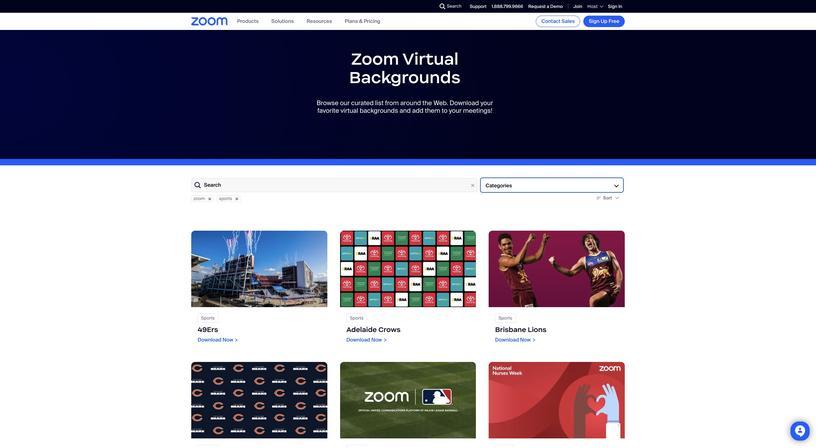 Task type: locate. For each thing, give the bounding box(es) containing it.
now inside brisbane lions download now
[[520, 337, 531, 343]]

1.888.799.9666
[[492, 3, 523, 9]]

sports up brisbane at the right bottom of page
[[499, 315, 512, 321]]

1.888.799.9666 link
[[492, 3, 523, 9]]

0 horizontal spatial your
[[449, 107, 462, 115]]

1 vertical spatial pricing
[[364, 18, 381, 25]]

3 now from the left
[[372, 337, 382, 343]]

download down adelaide
[[347, 337, 370, 343]]

join
[[574, 3, 583, 9]]

your
[[481, 99, 493, 107], [449, 107, 462, 115]]

zoom button
[[191, 196, 214, 202]]

zoom virtual backgrounds main content
[[0, 18, 816, 447]]

sort
[[603, 195, 612, 201]]

solutions
[[271, 18, 294, 25]]

sign left up
[[589, 18, 600, 25]]

image of two players image
[[489, 231, 625, 307]]

backgrounds
[[349, 67, 461, 88]]

sports for adelaide
[[350, 315, 364, 321]]

web.
[[434, 99, 448, 107]]

search image
[[440, 4, 446, 9], [440, 4, 446, 9]]

brisbane
[[495, 326, 526, 334]]

1 horizontal spatial sign
[[608, 3, 618, 9]]

0 vertical spatial search
[[447, 3, 462, 9]]

download
[[370, 8, 394, 15], [450, 99, 479, 107], [198, 337, 222, 343], [495, 337, 519, 343], [347, 337, 370, 343]]

1 sports from the left
[[201, 315, 215, 321]]

browse our curated list from around the web. download your favorite virtual backgrounds and add them to your meetings!
[[317, 99, 493, 115]]

2 horizontal spatial now
[[520, 337, 531, 343]]

2 now from the left
[[520, 337, 531, 343]]

adelaide crows download now
[[347, 326, 401, 343]]

a
[[547, 3, 550, 9]]

around
[[400, 99, 421, 107]]

now inside 49ers download now
[[223, 337, 233, 343]]

0 horizontal spatial now
[[223, 337, 233, 343]]

support
[[470, 3, 487, 9]]

list
[[375, 99, 384, 107]]

contact sales
[[542, 18, 575, 25]]

49ers download now
[[198, 326, 233, 343]]

and
[[400, 107, 411, 115]]

3 sports from the left
[[350, 315, 364, 321]]

sports
[[219, 196, 232, 202]]

2 sports from the left
[[499, 315, 512, 321]]

1 horizontal spatial now
[[372, 337, 382, 343]]

products button
[[237, 18, 259, 25]]

adelaide crows image
[[340, 231, 476, 307]]

pricing
[[406, 8, 423, 15], [364, 18, 381, 25]]

0 vertical spatial sign
[[608, 3, 618, 9]]

now
[[223, 337, 233, 343], [520, 337, 531, 343], [372, 337, 382, 343]]

plans & pricing link
[[345, 18, 381, 25]]

join link
[[574, 3, 583, 9]]

search left support
[[447, 3, 462, 9]]

download down brisbane at the right bottom of page
[[495, 337, 519, 343]]

sign in link
[[608, 3, 623, 9]]

sports up adelaide
[[350, 315, 364, 321]]

resources
[[307, 18, 332, 25]]

favorite
[[318, 107, 339, 115]]

2 horizontal spatial sports
[[499, 315, 512, 321]]

chicago bears wallpaper image
[[191, 362, 327, 439]]

download down 49ers
[[198, 337, 222, 343]]

request a demo
[[528, 3, 563, 9]]

None search field
[[417, 1, 441, 11]]

sort button
[[596, 193, 622, 204]]

Search text field
[[191, 178, 478, 192]]

0 horizontal spatial search
[[204, 182, 221, 189]]

from
[[385, 99, 399, 107]]

0 horizontal spatial sign
[[589, 18, 600, 25]]

1 now from the left
[[223, 337, 233, 343]]

sports
[[201, 315, 215, 321], [499, 315, 512, 321], [350, 315, 364, 321]]

sign left the in
[[608, 3, 618, 9]]

now inside adelaide crows download now
[[372, 337, 382, 343]]

download right to
[[450, 99, 479, 107]]

1 vertical spatial sign
[[589, 18, 600, 25]]

lions
[[528, 326, 547, 334]]

1 horizontal spatial sports
[[350, 315, 364, 321]]

search
[[447, 3, 462, 9], [204, 182, 221, 189]]

0 vertical spatial pricing
[[406, 8, 423, 15]]

solutions button
[[271, 18, 294, 25]]

sign
[[608, 3, 618, 9], [589, 18, 600, 25]]

0 horizontal spatial sports
[[201, 315, 215, 321]]

1 vertical spatial search
[[204, 182, 221, 189]]

categories button
[[481, 178, 623, 192]]

sign in
[[608, 3, 623, 9]]

sports up 49ers
[[201, 315, 215, 321]]

browse
[[317, 99, 339, 107]]

search up zoom button
[[204, 182, 221, 189]]

now for brisbane lions
[[520, 337, 531, 343]]



Task type: describe. For each thing, give the bounding box(es) containing it.
1 horizontal spatial your
[[481, 99, 493, 107]]

host
[[588, 3, 598, 9]]

meetings!
[[463, 107, 493, 115]]

plans
[[345, 18, 358, 25]]

national nurses week background image
[[489, 362, 625, 439]]

our
[[340, 99, 350, 107]]

sports for brisbane
[[499, 315, 512, 321]]

zoom logo image
[[191, 17, 228, 25]]

the
[[423, 99, 432, 107]]

sports for 49ers
[[201, 315, 215, 321]]

search inside zoom virtual backgrounds main content
[[204, 182, 221, 189]]

in
[[619, 3, 623, 9]]

clear search image
[[469, 182, 476, 189]]

contact
[[542, 18, 561, 25]]

add
[[412, 107, 424, 115]]

sports button
[[217, 196, 241, 202]]

backgrounds
[[360, 107, 398, 115]]

brisbane lions download now
[[495, 326, 547, 343]]

adelaide
[[347, 326, 377, 334]]

to
[[442, 107, 448, 115]]

demo
[[551, 3, 563, 9]]

sign for sign in
[[608, 3, 618, 9]]

host button
[[588, 3, 603, 9]]

support link
[[470, 3, 487, 9]]

resources button
[[307, 18, 332, 25]]

sign for sign up free
[[589, 18, 600, 25]]

crows
[[379, 326, 401, 334]]

download inside adelaide crows download now
[[347, 337, 370, 343]]

plans & pricing
[[345, 18, 381, 25]]

products
[[237, 18, 259, 25]]

contact sales link
[[536, 16, 580, 27]]

download inside brisbane lions download now
[[495, 337, 519, 343]]

request a demo link
[[528, 3, 563, 9]]

download inside 49ers download now
[[198, 337, 222, 343]]

49ers
[[198, 326, 218, 334]]

virtual
[[341, 107, 358, 115]]

download up "plans & pricing" link at the left top of the page
[[370, 8, 394, 15]]

mlb image
[[340, 362, 476, 439]]

download link
[[364, 7, 400, 16]]

0 horizontal spatial pricing
[[364, 18, 381, 25]]

up
[[601, 18, 608, 25]]

zoom
[[351, 48, 399, 69]]

free
[[609, 18, 620, 25]]

&
[[359, 18, 363, 25]]

pricing link
[[400, 7, 429, 16]]

1 horizontal spatial pricing
[[406, 8, 423, 15]]

now for adelaide crows
[[372, 337, 382, 343]]

download inside browse our curated list from around the web. download your favorite virtual backgrounds and add them to your meetings!
[[450, 99, 479, 107]]

them
[[425, 107, 440, 115]]

virtual
[[403, 48, 459, 69]]

request
[[528, 3, 546, 9]]

sign up free
[[589, 18, 620, 25]]

zoom
[[194, 196, 205, 202]]

sales
[[562, 18, 575, 25]]

1 horizontal spatial search
[[447, 3, 462, 9]]

categories
[[486, 182, 512, 189]]

zoom virtual backgrounds
[[349, 48, 461, 88]]

sign up free link
[[584, 16, 625, 27]]

curated
[[351, 99, 374, 107]]

49ers image
[[191, 231, 327, 307]]



Task type: vqa. For each thing, say whether or not it's contained in the screenshot.
Major League Baseball™ image
no



